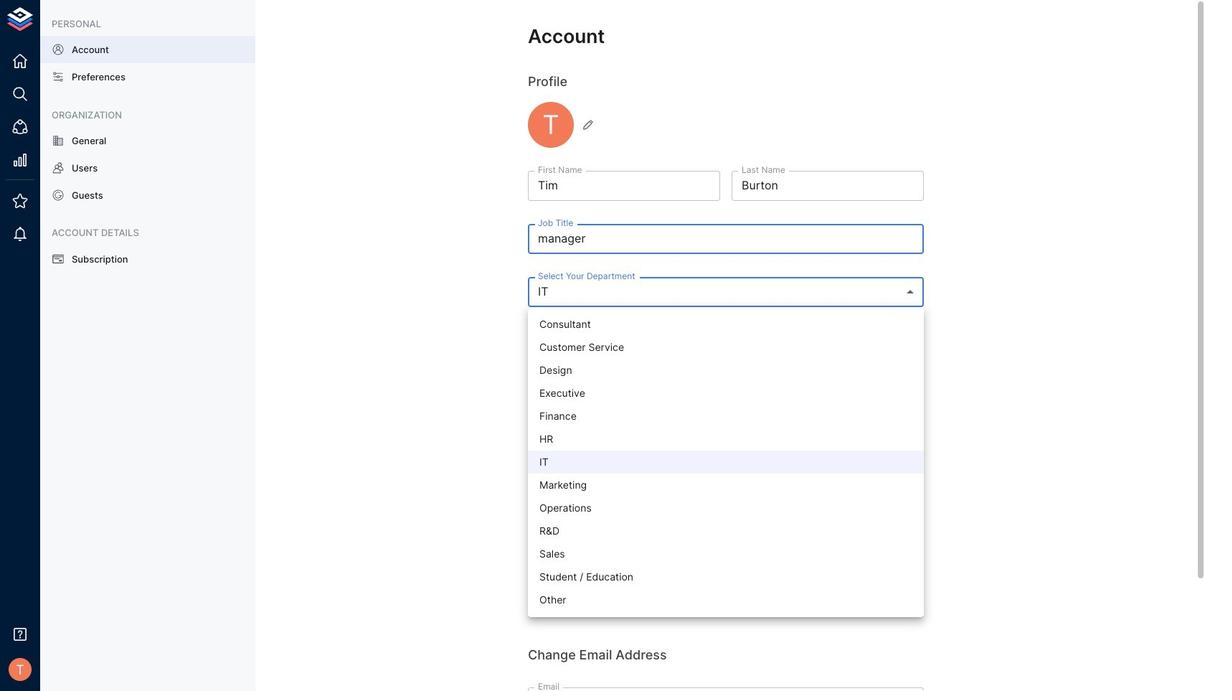 Task type: locate. For each thing, give the bounding box(es) containing it.
5 option from the top
[[528, 405, 924, 428]]

list box
[[528, 307, 924, 617]]

2 option from the top
[[528, 336, 924, 359]]

6 option from the top
[[528, 428, 924, 451]]

10 option from the top
[[528, 520, 924, 543]]

1 option from the top
[[528, 313, 924, 336]]

Password password field
[[528, 456, 924, 486], [528, 509, 891, 539]]

8 option from the top
[[528, 474, 924, 497]]

0 vertical spatial password password field
[[528, 456, 924, 486]]

7 option from the top
[[528, 451, 924, 474]]

1 vertical spatial password password field
[[528, 509, 891, 539]]

None field
[[528, 277, 924, 307]]

11 option from the top
[[528, 543, 924, 566]]

4 option from the top
[[528, 382, 924, 405]]

Doe text field
[[732, 171, 924, 201]]

2 password password field from the top
[[528, 509, 891, 539]]

12 option from the top
[[528, 566, 924, 588]]

option
[[528, 313, 924, 336], [528, 336, 924, 359], [528, 359, 924, 382], [528, 382, 924, 405], [528, 405, 924, 428], [528, 428, 924, 451], [528, 451, 924, 474], [528, 474, 924, 497], [528, 497, 924, 520], [528, 520, 924, 543], [528, 543, 924, 566], [528, 566, 924, 588], [528, 588, 924, 611]]



Task type: describe. For each thing, give the bounding box(es) containing it.
you@example.com text field
[[528, 687, 924, 691]]

13 option from the top
[[528, 588, 924, 611]]

CEO text field
[[528, 224, 924, 254]]

1 password password field from the top
[[528, 456, 924, 486]]

John text field
[[528, 171, 721, 201]]

9 option from the top
[[528, 497, 924, 520]]

3 option from the top
[[528, 359, 924, 382]]



Task type: vqa. For each thing, say whether or not it's contained in the screenshot.
tenth option from the top of the page
yes



